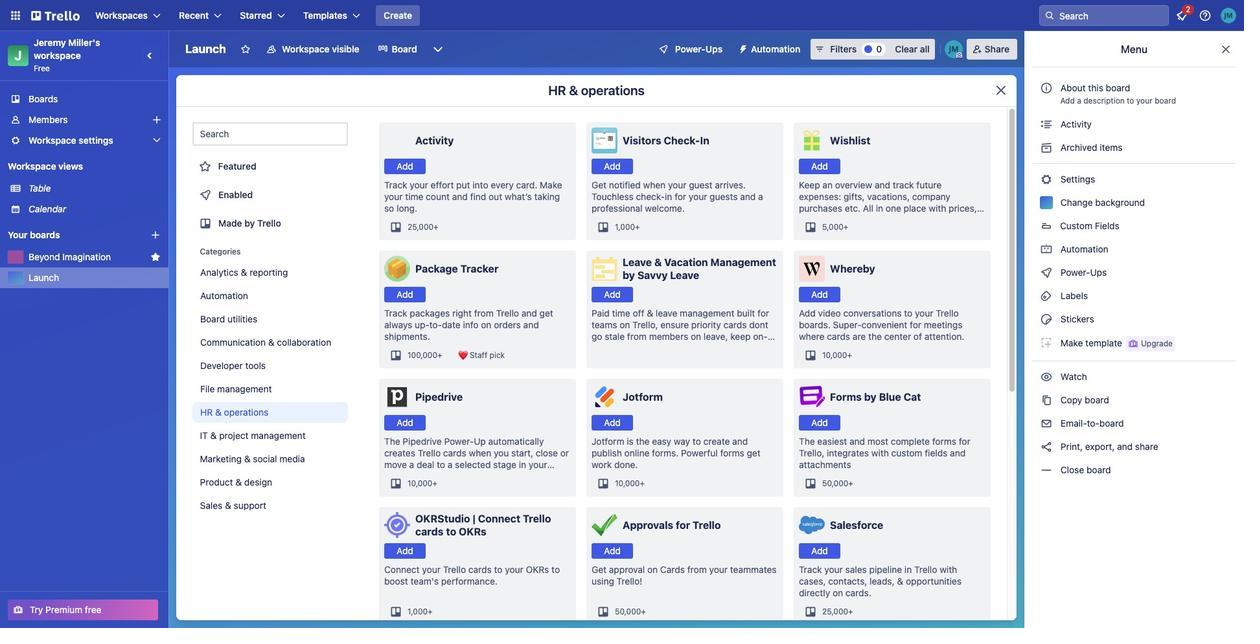 Task type: locate. For each thing, give the bounding box(es) containing it.
10,000 + for jotform
[[615, 479, 645, 489]]

forms up fields
[[933, 436, 957, 447]]

watch link
[[1033, 367, 1237, 388]]

sm image inside labels link
[[1041, 290, 1054, 303]]

the right is
[[636, 436, 650, 447]]

with down most
[[872, 448, 889, 459]]

automation button
[[733, 39, 809, 60]]

1 vertical spatial power-
[[1061, 267, 1091, 278]]

add for forms by blue cat
[[812, 418, 829, 429]]

0 vertical spatial when
[[644, 180, 666, 191]]

operations up visitors at the top
[[581, 83, 645, 98]]

0 horizontal spatial ups
[[706, 43, 723, 54]]

touchless
[[592, 191, 634, 202]]

design
[[245, 477, 273, 488]]

in inside track your sales pipeline in trello with cases, contacts, leads, & opportunities directly on cards.
[[905, 565, 912, 576]]

2 horizontal spatial by
[[865, 392, 877, 403]]

6 sm image from the top
[[1041, 336, 1054, 349]]

in inside keep an overview and track future expenses: gifts, vacations, company purchases etc. all in one place with prices, photos and notes.
[[876, 203, 884, 214]]

get left paid
[[540, 308, 554, 319]]

0 vertical spatial forms
[[933, 436, 957, 447]]

0 vertical spatial track
[[384, 180, 408, 191]]

from inside get approval on cards from your teammates using trello!
[[688, 565, 707, 576]]

0 vertical spatial get
[[540, 308, 554, 319]]

sm image inside power-ups 'link'
[[1041, 266, 1054, 279]]

10,000 for pipedrive
[[408, 479, 433, 489]]

for up "center"
[[910, 320, 922, 331]]

& inside product & design link
[[236, 477, 242, 488]]

trello, inside paid time off & leave management built for teams on trello, ensure priority cards dont go stale from members on leave, keep on- top of lists
[[633, 320, 658, 331]]

50,000 down trello!
[[615, 608, 641, 617]]

1,000 + for visitors check-in
[[615, 222, 640, 232]]

make inside track your effort put into every card. make your time count and find out what's taking so long.
[[540, 180, 563, 191]]

add button up cases,
[[799, 544, 841, 560]]

1 vertical spatial of
[[608, 343, 617, 354]]

Search field
[[1056, 6, 1169, 25]]

create button
[[376, 5, 420, 26]]

1 vertical spatial with
[[872, 448, 889, 459]]

it & project management link
[[193, 426, 348, 447]]

jotform inside jotform is the easy way to create and publish online forms. powerful forms get work done.
[[592, 436, 625, 447]]

ups inside power-ups 'link'
[[1091, 267, 1108, 278]]

add button for leave & vacation management by savvy leave
[[592, 287, 633, 303]]

a down "about"
[[1078, 96, 1082, 106]]

add for visitors check-in
[[604, 161, 621, 172]]

add button up is
[[592, 416, 633, 431]]

to- down packages
[[430, 320, 442, 331]]

1 vertical spatial 50,000 +
[[615, 608, 646, 617]]

10,000 + down deal
[[408, 479, 438, 489]]

2 sm image from the top
[[1041, 243, 1054, 256]]

0 horizontal spatial power-
[[444, 436, 474, 447]]

when down up
[[469, 448, 492, 459]]

1 horizontal spatial to-
[[1088, 418, 1100, 429]]

0 horizontal spatial activity
[[416, 135, 454, 147]]

0 vertical spatial workspace
[[282, 43, 330, 54]]

board inside board utilities link
[[200, 314, 225, 325]]

add button
[[384, 159, 426, 174], [592, 159, 633, 174], [799, 159, 841, 174], [384, 287, 426, 303], [592, 287, 633, 303], [799, 287, 841, 303], [384, 416, 426, 431], [592, 416, 633, 431], [799, 416, 841, 431], [384, 544, 426, 560], [592, 544, 633, 560], [799, 544, 841, 560]]

for inside paid time off & leave management built for teams on trello, ensure priority cards dont go stale from members on leave, keep on- top of lists
[[758, 308, 770, 319]]

okrs inside the connect your trello cards to your okrs to boost team's performance.
[[526, 565, 549, 576]]

your left guest
[[668, 180, 687, 191]]

0 vertical spatial trello,
[[633, 320, 658, 331]]

for up dont
[[758, 308, 770, 319]]

management down hr & operations link
[[251, 431, 306, 442]]

from up lists on the bottom of the page
[[628, 331, 647, 342]]

0 vertical spatial power-ups
[[676, 43, 723, 54]]

the inside the easiest and most complete forms for trello, integrates with custom fields and attachments
[[799, 436, 815, 447]]

0 horizontal spatial connect
[[384, 565, 420, 576]]

tools
[[245, 360, 266, 372]]

for inside add video conversations to your trello boards. super-convenient for meetings where cards are the center of attention.
[[910, 320, 922, 331]]

on inside get approval on cards from your teammates using trello!
[[648, 565, 658, 576]]

2 horizontal spatial power-
[[1061, 267, 1091, 278]]

on
[[481, 320, 492, 331], [620, 320, 630, 331], [691, 331, 702, 342], [648, 565, 658, 576], [833, 588, 844, 599]]

1 horizontal spatial 50,000
[[823, 479, 849, 489]]

0 horizontal spatial automation
[[200, 290, 248, 301]]

0 horizontal spatial get
[[540, 308, 554, 319]]

make template
[[1059, 338, 1123, 349]]

add button for package tracker
[[384, 287, 426, 303]]

1 horizontal spatial time
[[612, 308, 631, 319]]

25,000 +
[[408, 222, 439, 232], [823, 608, 854, 617]]

board left customize views image on the left top
[[392, 43, 417, 54]]

sm image for power-ups
[[1041, 266, 1054, 279]]

4 sm image from the top
[[1041, 290, 1054, 303]]

the easiest and most complete forms for trello, integrates with custom fields and attachments
[[799, 436, 971, 471]]

on inside track your sales pipeline in trello with cases, contacts, leads, & opportunities directly on cards.
[[833, 588, 844, 599]]

add up easiest
[[812, 418, 829, 429]]

& inside marketing & social media link
[[245, 454, 251, 465]]

print,
[[1061, 442, 1083, 453]]

add button up long.
[[384, 159, 426, 174]]

2 horizontal spatial 10,000 +
[[823, 351, 853, 360]]

0 horizontal spatial time
[[405, 191, 424, 202]]

1 the from the left
[[384, 436, 400, 447]]

+ for forms by blue cat
[[849, 479, 854, 489]]

get for visitors check-in
[[592, 180, 607, 191]]

the down the convenient at right bottom
[[869, 331, 882, 342]]

add button for activity
[[384, 159, 426, 174]]

clear
[[896, 43, 918, 54]]

1 sm image from the top
[[1041, 173, 1054, 186]]

Search text field
[[193, 123, 348, 146]]

jotform up publish
[[592, 436, 625, 447]]

trello up meetings
[[936, 308, 959, 319]]

by right made
[[245, 218, 255, 229]]

your up contacts,
[[825, 565, 843, 576]]

2 vertical spatial workspace
[[8, 161, 56, 172]]

0 horizontal spatial power-ups
[[676, 43, 723, 54]]

connect right |
[[478, 513, 521, 525]]

hr & operations link
[[193, 403, 348, 423]]

& inside paid time off & leave management built for teams on trello, ensure priority cards dont go stale from members on leave, keep on- top of lists
[[647, 308, 654, 319]]

2 vertical spatial from
[[688, 565, 707, 576]]

activity up archived
[[1059, 119, 1092, 130]]

easy
[[652, 436, 672, 447]]

1 horizontal spatial okrs
[[526, 565, 549, 576]]

for up welcome.
[[675, 191, 687, 202]]

cards up selected
[[443, 448, 467, 459]]

archived items
[[1059, 142, 1123, 153]]

0 vertical spatial 1,000 +
[[615, 222, 640, 232]]

1 vertical spatial by
[[623, 270, 635, 281]]

cards inside the connect your trello cards to your okrs to boost team's performance.
[[469, 565, 492, 576]]

10,000 + down where
[[823, 351, 853, 360]]

2 vertical spatial power-
[[444, 436, 474, 447]]

add up video
[[812, 289, 829, 300]]

0 horizontal spatial 10,000
[[408, 479, 433, 489]]

sm image inside close board link
[[1041, 464, 1054, 477]]

0 horizontal spatial hr
[[200, 407, 213, 418]]

are
[[853, 331, 866, 342]]

0 horizontal spatial the
[[636, 436, 650, 447]]

0 vertical spatial operations
[[581, 83, 645, 98]]

ups inside power-ups button
[[706, 43, 723, 54]]

okrs for your
[[526, 565, 549, 576]]

+ for wishlist
[[844, 222, 849, 232]]

cards inside paid time off & leave management built for teams on trello, ensure priority cards dont go stale from members on leave, keep on- top of lists
[[724, 320, 747, 331]]

made by trello link
[[193, 211, 348, 237]]

sales & support
[[200, 501, 267, 512]]

custom fields button
[[1033, 216, 1237, 237]]

teams
[[592, 320, 618, 331]]

board for board
[[392, 43, 417, 54]]

launch
[[185, 42, 226, 56], [29, 272, 59, 283]]

on right the info
[[481, 320, 492, 331]]

1 vertical spatial hr
[[200, 407, 213, 418]]

custom
[[892, 448, 923, 459]]

jeremy miller's workspace link
[[34, 37, 103, 61]]

product & design link
[[193, 473, 348, 493]]

built
[[737, 308, 756, 319]]

1 horizontal spatial 10,000
[[615, 479, 640, 489]]

0 vertical spatial hr
[[549, 83, 566, 98]]

8 sm image from the top
[[1041, 394, 1054, 407]]

power- inside the pipedrive power-up automatically creates trello cards when you start, close or move a deal to a selected stage in your sales pipeline.
[[444, 436, 474, 447]]

9 sm image from the top
[[1041, 418, 1054, 431]]

a right the guests on the top right of page
[[759, 191, 764, 202]]

your up activity link
[[1137, 96, 1153, 106]]

whereby
[[831, 263, 876, 275]]

1 horizontal spatial 1,000 +
[[615, 222, 640, 232]]

2 get from the top
[[592, 565, 607, 576]]

1 vertical spatial 25,000 +
[[823, 608, 854, 617]]

add down "about"
[[1061, 96, 1076, 106]]

+ down trello!
[[641, 608, 646, 617]]

primary element
[[0, 0, 1245, 31]]

25,000 down 'directly'
[[823, 608, 849, 617]]

0 vertical spatial sales
[[384, 471, 406, 482]]

0 vertical spatial get
[[592, 180, 607, 191]]

0 vertical spatial with
[[929, 203, 947, 214]]

pipedrive up deal
[[403, 436, 442, 447]]

1,000 for visitors check-in
[[615, 222, 635, 232]]

the for forms by blue cat
[[799, 436, 815, 447]]

convenient
[[862, 320, 908, 331]]

sm image inside print, export, and share link
[[1041, 441, 1054, 454]]

trello up deal
[[418, 448, 441, 459]]

your down guest
[[689, 191, 708, 202]]

0 vertical spatial board
[[392, 43, 417, 54]]

1 vertical spatial connect
[[384, 565, 420, 576]]

+ down cards.
[[849, 608, 854, 617]]

watch
[[1059, 372, 1090, 383]]

1 get from the top
[[592, 180, 607, 191]]

1 vertical spatial pipedrive
[[403, 436, 442, 447]]

25,000 + down cards.
[[823, 608, 854, 617]]

guest
[[689, 180, 713, 191]]

items
[[1100, 142, 1123, 153]]

trello inside "track packages right from trello and get always up-to-date info on orders and shipments."
[[496, 308, 519, 319]]

board
[[392, 43, 417, 54], [200, 314, 225, 325]]

add up creates
[[397, 418, 414, 429]]

50,000 +
[[823, 479, 854, 489], [615, 608, 646, 617]]

10,000 + for whereby
[[823, 351, 853, 360]]

with inside track your sales pipeline in trello with cases, contacts, leads, & opportunities directly on cards.
[[940, 565, 958, 576]]

0 horizontal spatial 25,000
[[408, 222, 434, 232]]

trello up the opportunities
[[915, 565, 938, 576]]

cases,
[[799, 576, 826, 587]]

reporting
[[250, 267, 288, 278]]

copy board
[[1059, 395, 1110, 406]]

a
[[1078, 96, 1082, 106], [759, 191, 764, 202], [410, 460, 414, 471], [448, 460, 453, 471]]

1 vertical spatial 25,000
[[823, 608, 849, 617]]

1 horizontal spatial hr & operations
[[549, 83, 645, 98]]

file management link
[[193, 379, 348, 400]]

marketing & social media
[[200, 454, 305, 465]]

a left selected
[[448, 460, 453, 471]]

1 horizontal spatial hr
[[549, 83, 566, 98]]

+ down professional
[[635, 222, 640, 232]]

forms down create
[[721, 448, 745, 459]]

board left utilities
[[200, 314, 225, 325]]

2 vertical spatial automation
[[200, 290, 248, 301]]

communication & collaboration link
[[193, 333, 348, 353]]

1 vertical spatial time
[[612, 308, 631, 319]]

1,000 +
[[615, 222, 640, 232], [408, 608, 433, 617]]

ups left automation button
[[706, 43, 723, 54]]

+ down count
[[434, 222, 439, 232]]

the left easiest
[[799, 436, 815, 447]]

sm image inside copy board link
[[1041, 394, 1054, 407]]

1 horizontal spatial launch
[[185, 42, 226, 56]]

1,000 for okrstudio | connect trello cards to okrs
[[408, 608, 428, 617]]

1 horizontal spatial leave
[[671, 270, 700, 281]]

track inside track your sales pipeline in trello with cases, contacts, leads, & opportunities directly on cards.
[[799, 565, 823, 576]]

1 horizontal spatial of
[[914, 331, 923, 342]]

to-
[[430, 320, 442, 331], [1088, 418, 1100, 429]]

power-ups link
[[1033, 263, 1237, 283]]

and inside jotform is the easy way to create and publish online forms. powerful forms get work done.
[[733, 436, 748, 447]]

get inside the get notified when your guest arrives. touchless check-in for your guests and a professional welcome.
[[592, 180, 607, 191]]

cards down super-
[[827, 331, 851, 342]]

with
[[929, 203, 947, 214], [872, 448, 889, 459], [940, 565, 958, 576]]

board up activity link
[[1155, 96, 1177, 106]]

1 horizontal spatial get
[[747, 448, 761, 459]]

the for pipedrive
[[384, 436, 400, 447]]

shipments.
[[384, 331, 430, 342]]

connect inside okrstudio | connect trello cards to okrs
[[478, 513, 521, 525]]

+ down 'online' at the bottom right of page
[[640, 479, 645, 489]]

workspace for workspace settings
[[29, 135, 76, 146]]

1 vertical spatial launch
[[29, 272, 59, 283]]

1 vertical spatial make
[[1061, 338, 1084, 349]]

0 vertical spatial automation
[[752, 43, 801, 54]]

add for jotform
[[604, 418, 621, 429]]

jeremy miller (jeremymiller198) image
[[1222, 8, 1237, 23], [945, 40, 963, 58]]

staff
[[470, 351, 488, 360]]

get inside get approval on cards from your teammates using trello!
[[592, 565, 607, 576]]

0 horizontal spatial 10,000 +
[[408, 479, 438, 489]]

on down contacts,
[[833, 588, 844, 599]]

forms.
[[652, 448, 679, 459]]

management up priority
[[680, 308, 735, 319]]

100,000
[[408, 351, 438, 360]]

add for pipedrive
[[397, 418, 414, 429]]

1 vertical spatial when
[[469, 448, 492, 459]]

50,000 for approvals for trello
[[615, 608, 641, 617]]

on left cards
[[648, 565, 658, 576]]

get inside "track packages right from trello and get always up-to-date info on orders and shipments."
[[540, 308, 554, 319]]

add up cases,
[[812, 546, 829, 557]]

labels link
[[1033, 286, 1237, 307]]

for right complete
[[959, 436, 971, 447]]

add button for forms by blue cat
[[799, 416, 841, 431]]

automatically
[[489, 436, 544, 447]]

your inside the pipedrive power-up automatically creates trello cards when you start, close or move a deal to a selected stage in your sales pipeline.
[[529, 460, 548, 471]]

sm image
[[1041, 173, 1054, 186], [1041, 243, 1054, 256], [1041, 266, 1054, 279], [1041, 290, 1054, 303], [1041, 313, 1054, 326], [1041, 336, 1054, 349], [1041, 371, 1054, 384], [1041, 394, 1054, 407], [1041, 418, 1054, 431], [1041, 441, 1054, 454]]

0 vertical spatial ups
[[706, 43, 723, 54]]

make down stickers
[[1061, 338, 1084, 349]]

+ down the integrates
[[849, 479, 854, 489]]

0 vertical spatial 25,000 +
[[408, 222, 439, 232]]

add up paid
[[604, 289, 621, 300]]

your down okrstudio | connect trello cards to okrs
[[505, 565, 524, 576]]

& inside leave & vacation management by savvy leave
[[655, 257, 662, 268]]

trello
[[257, 218, 281, 229], [496, 308, 519, 319], [936, 308, 959, 319], [418, 448, 441, 459], [523, 513, 551, 525], [693, 520, 721, 532], [443, 565, 466, 576], [915, 565, 938, 576]]

sm image
[[733, 39, 752, 57], [1041, 118, 1054, 131], [1041, 141, 1054, 154], [1041, 464, 1054, 477]]

archived items link
[[1033, 137, 1237, 158]]

your up meetings
[[915, 308, 934, 319]]

where
[[799, 331, 825, 342]]

trello inside add video conversations to your trello boards. super-convenient for meetings where cards are the center of attention.
[[936, 308, 959, 319]]

2 vertical spatial with
[[940, 565, 958, 576]]

sm image for activity
[[1041, 118, 1054, 131]]

add up an on the right top of page
[[812, 161, 829, 172]]

forms
[[933, 436, 957, 447], [721, 448, 745, 459]]

10,000
[[823, 351, 848, 360], [408, 479, 433, 489], [615, 479, 640, 489]]

add button for wishlist
[[799, 159, 841, 174]]

get up touchless
[[592, 180, 607, 191]]

in right all
[[876, 203, 884, 214]]

1 horizontal spatial 25,000
[[823, 608, 849, 617]]

1 vertical spatial jotform
[[592, 436, 625, 447]]

5 sm image from the top
[[1041, 313, 1054, 326]]

add for salesforce
[[812, 546, 829, 557]]

to
[[1128, 96, 1135, 106], [905, 308, 913, 319], [693, 436, 701, 447], [437, 460, 445, 471], [446, 526, 457, 538], [494, 565, 503, 576], [552, 565, 560, 576]]

product & design
[[200, 477, 273, 488]]

from inside paid time off & leave management built for teams on trello, ensure priority cards dont go stale from members on leave, keep on- top of lists
[[628, 331, 647, 342]]

operations up it & project management
[[224, 407, 269, 418]]

1 vertical spatial the
[[636, 436, 650, 447]]

0 horizontal spatial okrs
[[459, 526, 487, 538]]

0 vertical spatial 50,000
[[823, 479, 849, 489]]

1 vertical spatial trello,
[[799, 448, 825, 459]]

pipedrive down 100,000 + at the left of the page
[[416, 392, 463, 403]]

connect your trello cards to your okrs to boost team's performance.
[[384, 565, 560, 587]]

+ for activity
[[434, 222, 439, 232]]

time inside paid time off & leave management built for teams on trello, ensure priority cards dont go stale from members on leave, keep on- top of lists
[[612, 308, 631, 319]]

add board image
[[150, 230, 161, 241]]

share button
[[967, 39, 1018, 60]]

0 vertical spatial the
[[869, 331, 882, 342]]

starred
[[240, 10, 272, 21]]

close
[[536, 448, 558, 459]]

0 horizontal spatial board
[[200, 314, 225, 325]]

back to home image
[[31, 5, 80, 26]]

track inside "track packages right from trello and get always up-to-date info on orders and shipments."
[[384, 308, 408, 319]]

1 vertical spatial 50,000
[[615, 608, 641, 617]]

try premium free
[[30, 605, 101, 616]]

with down company
[[929, 203, 947, 214]]

from
[[474, 308, 494, 319], [628, 331, 647, 342], [688, 565, 707, 576]]

get right powerful
[[747, 448, 761, 459]]

track up so
[[384, 180, 408, 191]]

1,000 + down team's
[[408, 608, 433, 617]]

email-to-board link
[[1033, 414, 1237, 434]]

0 horizontal spatial by
[[245, 218, 255, 229]]

of right "center"
[[914, 331, 923, 342]]

trello, up attachments
[[799, 448, 825, 459]]

packages
[[410, 308, 450, 319]]

workspace inside button
[[282, 43, 330, 54]]

track inside track your effort put into every card. make your time count and find out what's taking so long.
[[384, 180, 408, 191]]

cards inside the pipedrive power-up automatically creates trello cards when you start, close or move a deal to a selected stage in your sales pipeline.
[[443, 448, 467, 459]]

featured link
[[193, 154, 348, 180]]

share
[[1136, 442, 1159, 453]]

+ for visitors check-in
[[635, 222, 640, 232]]

creates
[[384, 448, 416, 459]]

sm image inside email-to-board link
[[1041, 418, 1054, 431]]

workspace for workspace views
[[8, 161, 56, 172]]

3 sm image from the top
[[1041, 266, 1054, 279]]

❤️ staff pick
[[458, 351, 505, 360]]

add for wishlist
[[812, 161, 829, 172]]

beyond
[[29, 252, 60, 263]]

1 horizontal spatial 50,000 +
[[823, 479, 854, 489]]

1 vertical spatial operations
[[224, 407, 269, 418]]

10,000 down done.
[[615, 479, 640, 489]]

add for package tracker
[[397, 289, 414, 300]]

the inside the pipedrive power-up automatically creates trello cards when you start, close or move a deal to a selected stage in your sales pipeline.
[[384, 436, 400, 447]]

management down tools
[[217, 384, 272, 395]]

jeremy miller (jeremymiller198) image right "all"
[[945, 40, 963, 58]]

okrs inside okrstudio | connect trello cards to okrs
[[459, 526, 487, 538]]

1 horizontal spatial the
[[799, 436, 815, 447]]

2 horizontal spatial automation
[[1059, 244, 1109, 255]]

+ for salesforce
[[849, 608, 854, 617]]

0 vertical spatial by
[[245, 218, 255, 229]]

0 vertical spatial to-
[[430, 320, 442, 331]]

Board name text field
[[179, 39, 233, 60]]

an
[[823, 180, 833, 191]]

workspace inside dropdown button
[[29, 135, 76, 146]]

7 sm image from the top
[[1041, 371, 1054, 384]]

share
[[985, 43, 1010, 54]]

1 vertical spatial hr & operations
[[200, 407, 269, 418]]

add button for jotform
[[592, 416, 633, 431]]

to inside "about this board add a description to your board"
[[1128, 96, 1135, 106]]

0 horizontal spatial 1,000
[[408, 608, 428, 617]]

sm image for labels
[[1041, 290, 1054, 303]]

settings
[[79, 135, 113, 146]]

add up long.
[[397, 161, 414, 172]]

search image
[[1045, 10, 1056, 21]]

your left teammates
[[710, 565, 728, 576]]

to- up export,
[[1088, 418, 1100, 429]]

add button up approval
[[592, 544, 633, 560]]

make
[[540, 180, 563, 191], [1061, 338, 1084, 349]]

+ down team's
[[428, 608, 433, 617]]

this
[[1089, 82, 1104, 93]]

by for forms
[[865, 392, 877, 403]]

0 horizontal spatial sales
[[384, 471, 406, 482]]

when inside the pipedrive power-up automatically creates trello cards when you start, close or move a deal to a selected stage in your sales pipeline.
[[469, 448, 492, 459]]

with up the opportunities
[[940, 565, 958, 576]]

blue
[[880, 392, 902, 403]]

get inside jotform is the easy way to create and publish online forms. powerful forms get work done.
[[747, 448, 761, 459]]

0 horizontal spatial leave
[[623, 257, 652, 268]]

board inside board link
[[392, 43, 417, 54]]

okrs for to
[[459, 526, 487, 538]]

file management
[[200, 384, 272, 395]]

1 horizontal spatial power-ups
[[1059, 267, 1110, 278]]

trello up the performance.
[[443, 565, 466, 576]]

0 vertical spatial time
[[405, 191, 424, 202]]

start,
[[512, 448, 534, 459]]

management
[[711, 257, 777, 268]]

50,000 for forms by blue cat
[[823, 479, 849, 489]]

add button up video
[[799, 287, 841, 303]]

what's
[[505, 191, 532, 202]]

track
[[384, 180, 408, 191], [384, 308, 408, 319], [799, 565, 823, 576]]

& inside communication & collaboration link
[[268, 337, 275, 348]]

your boards with 2 items element
[[8, 228, 131, 243]]

jotform
[[623, 392, 663, 403], [592, 436, 625, 447]]

add button up the always
[[384, 287, 426, 303]]

add button for visitors check-in
[[592, 159, 633, 174]]

track up the always
[[384, 308, 408, 319]]

1 vertical spatial automation
[[1059, 244, 1109, 255]]

j link
[[8, 45, 29, 66]]

1 horizontal spatial when
[[644, 180, 666, 191]]

jotform for jotform is the easy way to create and publish online forms. powerful forms get work done.
[[592, 436, 625, 447]]

track for salesforce
[[799, 565, 823, 576]]

2 horizontal spatial 10,000
[[823, 351, 848, 360]]

in right pipeline
[[905, 565, 912, 576]]

when up the check-
[[644, 180, 666, 191]]

1 vertical spatial board
[[200, 314, 225, 325]]

cards.
[[846, 588, 872, 599]]

power-ups inside 'link'
[[1059, 267, 1110, 278]]

0 horizontal spatial when
[[469, 448, 492, 459]]

1 vertical spatial workspace
[[29, 135, 76, 146]]

trello right |
[[523, 513, 551, 525]]

2 the from the left
[[799, 436, 815, 447]]

& inside hr & operations link
[[215, 407, 222, 418]]

get up using
[[592, 565, 607, 576]]

add up notified
[[604, 161, 621, 172]]

10 sm image from the top
[[1041, 441, 1054, 454]]

sm image inside activity link
[[1041, 118, 1054, 131]]

0 vertical spatial of
[[914, 331, 923, 342]]

50,000 down attachments
[[823, 479, 849, 489]]

check-
[[636, 191, 665, 202]]

time up long.
[[405, 191, 424, 202]]

1 vertical spatial forms
[[721, 448, 745, 459]]

make up 'taking' at left
[[540, 180, 563, 191]]

sm image inside watch link
[[1041, 371, 1054, 384]]

by left blue
[[865, 392, 877, 403]]

sm image for copy board
[[1041, 394, 1054, 407]]



Task type: vqa. For each thing, say whether or not it's contained in the screenshot.
the bottom from
yes



Task type: describe. For each thing, give the bounding box(es) containing it.
sm image inside automation button
[[733, 39, 752, 57]]

25,000 + for salesforce
[[823, 608, 854, 617]]

1,000 + for okrstudio | connect trello cards to okrs
[[408, 608, 433, 617]]

sales inside track your sales pipeline in trello with cases, contacts, leads, & opportunities directly on cards.
[[846, 565, 867, 576]]

& inside sales & support link
[[225, 501, 232, 512]]

& inside track your sales pipeline in trello with cases, contacts, leads, & opportunities directly on cards.
[[898, 576, 904, 587]]

create
[[384, 10, 412, 21]]

board link
[[370, 39, 425, 60]]

imagination
[[62, 252, 111, 263]]

create
[[704, 436, 730, 447]]

0 vertical spatial automation link
[[1033, 239, 1237, 260]]

100,000 +
[[408, 351, 443, 360]]

add button for okrstudio | connect trello cards to okrs
[[384, 544, 426, 560]]

trello down enabled "link" at the top of page
[[257, 218, 281, 229]]

activity link
[[1033, 114, 1237, 135]]

management inside paid time off & leave management built for teams on trello, ensure priority cards dont go stale from members on leave, keep on- top of lists
[[680, 308, 735, 319]]

workspace visible button
[[259, 39, 367, 60]]

about this board add a description to your board
[[1061, 82, 1177, 106]]

cards inside okrstudio | connect trello cards to okrs
[[416, 526, 444, 538]]

25,000 for salesforce
[[823, 608, 849, 617]]

add inside "about this board add a description to your board"
[[1061, 96, 1076, 106]]

starred icon image
[[150, 252, 161, 263]]

trello inside the connect your trello cards to your okrs to boost team's performance.
[[443, 565, 466, 576]]

sales
[[200, 501, 223, 512]]

0
[[877, 43, 883, 54]]

1 vertical spatial activity
[[416, 135, 454, 147]]

0 horizontal spatial operations
[[224, 407, 269, 418]]

25,000 + for activity
[[408, 222, 439, 232]]

your boards
[[8, 230, 60, 241]]

board up description
[[1107, 82, 1131, 93]]

to inside jotform is the easy way to create and publish online forms. powerful forms get work done.
[[693, 436, 701, 447]]

templates
[[303, 10, 348, 21]]

a inside the get notified when your guest arrives. touchless check-in for your guests and a professional welcome.
[[759, 191, 764, 202]]

50,000 + for approvals for trello
[[615, 608, 646, 617]]

track for activity
[[384, 180, 408, 191]]

stickers link
[[1033, 309, 1237, 330]]

background
[[1096, 197, 1146, 208]]

one
[[886, 203, 902, 214]]

board down export,
[[1087, 465, 1112, 476]]

power- inside 'link'
[[1061, 267, 1091, 278]]

your inside track your sales pipeline in trello with cases, contacts, leads, & opportunities directly on cards.
[[825, 565, 843, 576]]

get for approvals for trello
[[592, 565, 607, 576]]

to inside okrstudio | connect trello cards to okrs
[[446, 526, 457, 538]]

etc.
[[845, 203, 861, 214]]

workspace for workspace visible
[[282, 43, 330, 54]]

25,000 for activity
[[408, 222, 434, 232]]

add for whereby
[[812, 289, 829, 300]]

sm image for watch
[[1041, 371, 1054, 384]]

sm image for print, export, and share
[[1041, 441, 1054, 454]]

on down priority
[[691, 331, 702, 342]]

trello inside the pipedrive power-up automatically creates trello cards when you start, close or move a deal to a selected stage in your sales pipeline.
[[418, 448, 441, 459]]

sm image for email-to-board
[[1041, 418, 1054, 431]]

sm image for automation
[[1041, 243, 1054, 256]]

about
[[1061, 82, 1086, 93]]

1 horizontal spatial jeremy miller (jeremymiller198) image
[[1222, 8, 1237, 23]]

board up "print, export, and share"
[[1100, 418, 1125, 429]]

with inside keep an overview and track future expenses: gifts, vacations, company purchases etc. all in one place with prices, photos and notes.
[[929, 203, 947, 214]]

stickers
[[1059, 314, 1095, 325]]

product
[[200, 477, 233, 488]]

this member is an admin of this board. image
[[957, 53, 963, 58]]

paid time off & leave management built for teams on trello, ensure priority cards dont go stale from members on leave, keep on- top of lists
[[592, 308, 770, 354]]

copy
[[1061, 395, 1083, 406]]

calendar
[[29, 204, 66, 215]]

when inside the get notified when your guest arrives. touchless check-in for your guests and a professional welcome.
[[644, 180, 666, 191]]

easiest
[[818, 436, 848, 447]]

workspace views
[[8, 161, 83, 172]]

overview
[[836, 180, 873, 191]]

open information menu image
[[1199, 9, 1212, 22]]

the pipedrive power-up automatically creates trello cards when you start, close or move a deal to a selected stage in your sales pipeline.
[[384, 436, 569, 482]]

trello, inside the easiest and most complete forms for trello, integrates with custom fields and attachments
[[799, 448, 825, 459]]

of inside paid time off & leave management built for teams on trello, ensure priority cards dont go stale from members on leave, keep on- top of lists
[[608, 343, 617, 354]]

sm image for stickers
[[1041, 313, 1054, 326]]

taking
[[535, 191, 560, 202]]

on inside "track packages right from trello and get always up-to-date info on orders and shipments."
[[481, 320, 492, 331]]

in inside the get notified when your guest arrives. touchless check-in for your guests and a professional welcome.
[[665, 191, 673, 202]]

fields
[[1096, 220, 1120, 231]]

customize views image
[[432, 43, 445, 56]]

1 vertical spatial to-
[[1088, 418, 1100, 429]]

starred button
[[232, 5, 293, 26]]

up-
[[415, 320, 430, 331]]

for inside the easiest and most complete forms for trello, integrates with custom fields and attachments
[[959, 436, 971, 447]]

sales inside the pipedrive power-up automatically creates trello cards when you start, close or move a deal to a selected stage in your sales pipeline.
[[384, 471, 406, 482]]

deal
[[417, 460, 435, 471]]

teammates
[[731, 565, 777, 576]]

10,000 for whereby
[[823, 351, 848, 360]]

power-ups inside button
[[676, 43, 723, 54]]

go
[[592, 331, 603, 342]]

prices,
[[949, 203, 978, 214]]

+ for pipedrive
[[433, 479, 438, 489]]

marketing
[[200, 454, 242, 465]]

trello up get approval on cards from your teammates using trello! in the bottom of the page
[[693, 520, 721, 532]]

by inside leave & vacation management by savvy leave
[[623, 270, 635, 281]]

trello inside track your sales pipeline in trello with cases, contacts, leads, & opportunities directly on cards.
[[915, 565, 938, 576]]

your up so
[[384, 191, 403, 202]]

star or unstar board image
[[241, 44, 251, 54]]

power- inside button
[[676, 43, 706, 54]]

video
[[819, 308, 841, 319]]

boards.
[[799, 320, 831, 331]]

boards
[[29, 93, 58, 104]]

+ left ❤️
[[438, 351, 443, 360]]

your inside "about this board add a description to your board"
[[1137, 96, 1153, 106]]

board utilities
[[200, 314, 258, 325]]

add for approvals for trello
[[604, 546, 621, 557]]

opportunities
[[906, 576, 962, 587]]

add for activity
[[397, 161, 414, 172]]

1 vertical spatial leave
[[671, 270, 700, 281]]

your up count
[[410, 180, 428, 191]]

2 notifications image
[[1175, 8, 1190, 23]]

j
[[14, 48, 22, 63]]

wishlist
[[831, 135, 871, 147]]

sm image for make template
[[1041, 336, 1054, 349]]

50,000 + for forms by blue cat
[[823, 479, 854, 489]]

board up "email-to-board" on the bottom right
[[1085, 395, 1110, 406]]

pipeline
[[870, 565, 903, 576]]

off
[[633, 308, 645, 319]]

sm image for archived items
[[1041, 141, 1054, 154]]

forms inside the easiest and most complete forms for trello, integrates with custom fields and attachments
[[933, 436, 957, 447]]

boards link
[[0, 89, 169, 110]]

1 vertical spatial management
[[217, 384, 272, 395]]

& inside analytics & reporting link
[[241, 267, 247, 278]]

directly
[[799, 588, 831, 599]]

dont
[[750, 320, 769, 331]]

sm image for settings
[[1041, 173, 1054, 186]]

sales & support link
[[193, 496, 348, 517]]

❤️
[[458, 351, 468, 360]]

pipedrive inside the pipedrive power-up automatically creates trello cards when you start, close or move a deal to a selected stage in your sales pipeline.
[[403, 436, 442, 447]]

0 vertical spatial activity
[[1059, 119, 1092, 130]]

add inside add video conversations to your trello boards. super-convenient for meetings where cards are the center of attention.
[[799, 308, 816, 319]]

work
[[592, 460, 612, 471]]

launch inside board name text field
[[185, 42, 226, 56]]

workspace navigation collapse icon image
[[141, 47, 159, 65]]

paid
[[592, 308, 610, 319]]

add for okrstudio | connect trello cards to okrs
[[397, 546, 414, 557]]

10,000 for jotform
[[615, 479, 640, 489]]

for inside the get notified when your guest arrives. touchless check-in for your guests and a professional welcome.
[[675, 191, 687, 202]]

upgrade button
[[1126, 336, 1176, 352]]

jotform for jotform
[[623, 392, 663, 403]]

workspace settings button
[[0, 130, 169, 151]]

beyond imagination
[[29, 252, 111, 263]]

add button for whereby
[[799, 287, 841, 303]]

to inside the pipedrive power-up automatically creates trello cards when you start, close or move a deal to a selected stage in your sales pipeline.
[[437, 460, 445, 471]]

cards inside add video conversations to your trello boards. super-convenient for meetings where cards are the center of attention.
[[827, 331, 851, 342]]

your inside get approval on cards from your teammates using trello!
[[710, 565, 728, 576]]

a left deal
[[410, 460, 414, 471]]

track for package tracker
[[384, 308, 408, 319]]

developer
[[200, 360, 243, 372]]

and inside the get notified when your guest arrives. touchless check-in for your guests and a professional welcome.
[[741, 191, 756, 202]]

1 horizontal spatial make
[[1061, 338, 1084, 349]]

a inside "about this board add a description to your board"
[[1078, 96, 1082, 106]]

to- inside "track packages right from trello and get always up-to-date info on orders and shipments."
[[430, 320, 442, 331]]

jeremy miller's workspace free
[[34, 37, 103, 73]]

connect inside the connect your trello cards to your okrs to boost team's performance.
[[384, 565, 420, 576]]

for right approvals
[[676, 520, 691, 532]]

from inside "track packages right from trello and get always up-to-date info on orders and shipments."
[[474, 308, 494, 319]]

forms inside jotform is the easy way to create and publish online forms. powerful forms get work done.
[[721, 448, 745, 459]]

notified
[[609, 180, 641, 191]]

2 vertical spatial management
[[251, 431, 306, 442]]

add button for salesforce
[[799, 544, 841, 560]]

package tracker
[[416, 263, 499, 275]]

the inside add video conversations to your trello boards. super-convenient for meetings where cards are the center of attention.
[[869, 331, 882, 342]]

photos
[[799, 215, 828, 226]]

pipeline.
[[408, 471, 444, 482]]

your up team's
[[422, 565, 441, 576]]

developer tools
[[200, 360, 266, 372]]

welcome.
[[645, 203, 685, 214]]

by for made
[[245, 218, 255, 229]]

media
[[280, 454, 305, 465]]

leads,
[[870, 576, 895, 587]]

add for leave & vacation management by savvy leave
[[604, 289, 621, 300]]

+ for okrstudio | connect trello cards to okrs
[[428, 608, 433, 617]]

the inside jotform is the easy way to create and publish online forms. powerful forms get work done.
[[636, 436, 650, 447]]

add button for approvals for trello
[[592, 544, 633, 560]]

sm image for close board
[[1041, 464, 1054, 477]]

developer tools link
[[193, 356, 348, 377]]

ensure
[[661, 320, 689, 331]]

all
[[864, 203, 874, 214]]

10,000 + for pipedrive
[[408, 479, 438, 489]]

always
[[384, 320, 412, 331]]

salesforce
[[831, 520, 884, 532]]

+ for approvals for trello
[[641, 608, 646, 617]]

vacation
[[665, 257, 708, 268]]

track your sales pipeline in trello with cases, contacts, leads, & opportunities directly on cards.
[[799, 565, 962, 599]]

leave & vacation management by savvy leave
[[623, 257, 777, 281]]

& inside it & project management link
[[211, 431, 217, 442]]

board for board utilities
[[200, 314, 225, 325]]

0 horizontal spatial jeremy miller (jeremymiller198) image
[[945, 40, 963, 58]]

marketing & social media link
[[193, 449, 348, 470]]

and inside track your effort put into every card. make your time count and find out what's taking so long.
[[452, 191, 468, 202]]

it
[[200, 431, 208, 442]]

+ for jotform
[[640, 479, 645, 489]]

add button for pipedrive
[[384, 416, 426, 431]]

workspace settings
[[29, 135, 113, 146]]

0 vertical spatial pipedrive
[[416, 392, 463, 403]]

time inside track your effort put into every card. make your time count and find out what's taking so long.
[[405, 191, 424, 202]]

5,000
[[823, 222, 844, 232]]

in inside the pipedrive power-up automatically creates trello cards when you start, close or move a deal to a selected stage in your sales pipeline.
[[519, 460, 527, 471]]

workspaces button
[[88, 5, 169, 26]]

support
[[234, 501, 267, 512]]

on up stale
[[620, 320, 630, 331]]

of inside add video conversations to your trello boards. super-convenient for meetings where cards are the center of attention.
[[914, 331, 923, 342]]

with inside the easiest and most complete forms for trello, integrates with custom fields and attachments
[[872, 448, 889, 459]]

+ for whereby
[[848, 351, 853, 360]]

all
[[920, 43, 930, 54]]

your inside add video conversations to your trello boards. super-convenient for meetings where cards are the center of attention.
[[915, 308, 934, 319]]

labels
[[1059, 290, 1089, 301]]

to inside add video conversations to your trello boards. super-convenient for meetings where cards are the center of attention.
[[905, 308, 913, 319]]

0 horizontal spatial launch
[[29, 272, 59, 283]]

trello inside okrstudio | connect trello cards to okrs
[[523, 513, 551, 525]]

miller's
[[68, 37, 100, 48]]

automation inside button
[[752, 43, 801, 54]]

upgrade
[[1142, 339, 1173, 349]]

info
[[463, 320, 479, 331]]

track packages right from trello and get always up-to-date info on orders and shipments.
[[384, 308, 554, 342]]

1 vertical spatial automation link
[[193, 286, 348, 307]]



